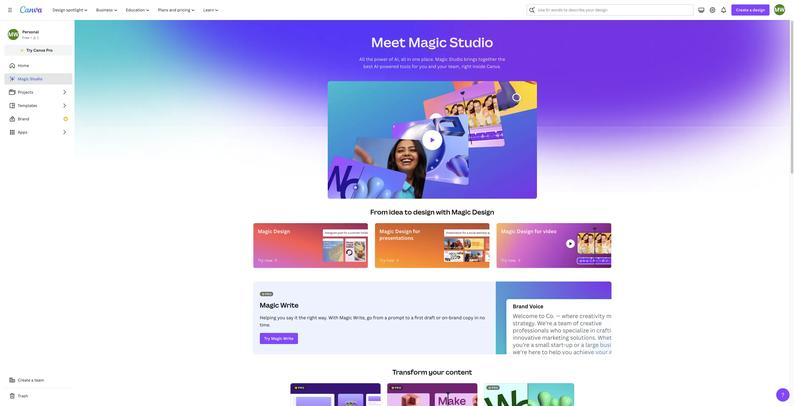 Task type: describe. For each thing, give the bounding box(es) containing it.
write,
[[353, 315, 366, 321]]

try magic write
[[264, 336, 294, 341]]

presentations
[[380, 235, 414, 242]]

team,
[[448, 63, 461, 70]]

2 horizontal spatial the
[[498, 56, 505, 62]]

draft
[[424, 315, 435, 321]]

all the power of ai, all in one place. magic studio brings together the best ai-powered tools for you and your team, right inside canva.
[[359, 56, 505, 70]]

create a team button
[[4, 375, 72, 386]]

magic inside the magic design for presentations
[[380, 228, 394, 235]]

now for magic design for video
[[508, 258, 516, 263]]

the inside helping you say it the right way. with magic write, go from a prompt to a first draft or on-brand copy in no time.
[[299, 315, 306, 321]]

together
[[479, 56, 497, 62]]

pro
[[46, 48, 53, 53]]

now for magic design
[[265, 258, 273, 263]]

to inside helping you say it the right way. with magic write, go from a prompt to a first draft or on-brand copy in no time.
[[406, 315, 410, 321]]

design inside dropdown button
[[753, 7, 765, 13]]

your inside all the power of ai, all in one place. magic studio brings together the best ai-powered tools for you and your team, right inside canva.
[[438, 63, 447, 70]]

try now for magic design for video
[[501, 258, 516, 263]]

best
[[363, 63, 373, 70]]

canva.
[[487, 63, 501, 70]]

try now for magic design
[[258, 258, 273, 263]]

from idea to design with magic design
[[370, 208, 494, 217]]

magic studio link
[[4, 73, 72, 85]]

now for magic design for presentations
[[386, 258, 394, 263]]

0 vertical spatial studio
[[450, 33, 493, 51]]

on-
[[442, 315, 449, 321]]

place.
[[421, 56, 434, 62]]

from
[[373, 315, 384, 321]]

projects link
[[4, 87, 72, 98]]

try for magic design for video
[[501, 258, 507, 263]]

video
[[543, 228, 557, 235]]

magic inside button
[[271, 336, 282, 341]]

magic design
[[258, 228, 290, 235]]

all
[[359, 56, 365, 62]]

canva
[[33, 48, 45, 53]]

way.
[[318, 315, 327, 321]]

and
[[428, 63, 436, 70]]

team
[[34, 378, 44, 383]]

create for create a design
[[736, 7, 749, 13]]

helping
[[260, 315, 276, 321]]

1 vertical spatial your
[[429, 368, 444, 377]]

free
[[22, 35, 29, 40]]

0 vertical spatial write
[[280, 301, 299, 310]]

try canva pro button
[[4, 45, 72, 56]]

design for magic design for video
[[517, 228, 534, 235]]

create a design
[[736, 7, 765, 13]]

time.
[[260, 322, 271, 328]]

1 horizontal spatial the
[[366, 56, 373, 62]]

projects
[[18, 90, 33, 95]]

try magic write button
[[260, 333, 298, 345]]

powered
[[380, 63, 399, 70]]

ai-
[[374, 63, 380, 70]]

? button
[[777, 389, 790, 402]]

a inside create a team "button"
[[31, 378, 33, 383]]

personal
[[22, 29, 39, 35]]

meet magic studio
[[371, 33, 493, 51]]

brand link
[[4, 114, 72, 125]]

one
[[412, 56, 420, 62]]

try now for magic design for presentations
[[380, 258, 394, 263]]

copy
[[463, 315, 474, 321]]

magic design for presentations
[[380, 228, 420, 242]]

try canva pro
[[26, 48, 53, 53]]

helping you say it the right way. with magic write, go from a prompt to a first draft or on-brand copy in no time.
[[260, 315, 485, 328]]

inside
[[473, 63, 486, 70]]

ai,
[[394, 56, 400, 62]]

studio inside all the power of ai, all in one place. magic studio brings together the best ai-powered tools for you and your team, right inside canva.
[[449, 56, 463, 62]]

go
[[367, 315, 372, 321]]

content
[[446, 368, 472, 377]]

0 horizontal spatial design
[[413, 208, 435, 217]]

apps
[[18, 130, 27, 135]]

for for magic design for presentations
[[413, 228, 420, 235]]



Task type: vqa. For each thing, say whether or not it's contained in the screenshot.
Party associated with Tea
no



Task type: locate. For each thing, give the bounding box(es) containing it.
1 vertical spatial write
[[283, 336, 294, 341]]

all
[[401, 56, 406, 62]]

in inside all the power of ai, all in one place. magic studio brings together the best ai-powered tools for you and your team, right inside canva.
[[407, 56, 411, 62]]

2 vertical spatial studio
[[30, 76, 42, 82]]

0 vertical spatial right
[[462, 63, 472, 70]]

to right idea
[[405, 208, 412, 217]]

magic inside helping you say it the right way. with magic write, go from a prompt to a first draft or on-brand copy in no time.
[[340, 315, 352, 321]]

write down say
[[283, 336, 294, 341]]

power
[[374, 56, 388, 62]]

you down place.
[[419, 63, 427, 70]]

for down from idea to design with magic design
[[413, 228, 420, 235]]

first
[[415, 315, 423, 321]]

home link
[[4, 60, 72, 71]]

transform your content
[[392, 368, 472, 377]]

1 vertical spatial you
[[277, 315, 285, 321]]

1 horizontal spatial right
[[462, 63, 472, 70]]

list
[[4, 73, 72, 138]]

design for magic design for presentations
[[395, 228, 412, 235]]

it
[[295, 315, 298, 321]]

create a team
[[18, 378, 44, 383]]

your
[[438, 63, 447, 70], [429, 368, 444, 377]]

top level navigation element
[[49, 4, 224, 16]]

1 horizontal spatial design
[[753, 7, 765, 13]]

brand
[[449, 315, 462, 321]]

write
[[280, 301, 299, 310], [283, 336, 294, 341]]

no
[[480, 315, 485, 321]]

idea
[[389, 208, 403, 217]]

design for magic design
[[274, 228, 290, 235]]

maria williams image
[[774, 4, 785, 15]]

maria williams image for maria williams image
[[774, 4, 785, 15]]

0 vertical spatial design
[[753, 7, 765, 13]]

1 horizontal spatial you
[[419, 63, 427, 70]]

right inside helping you say it the right way. with magic write, go from a prompt to a first draft or on-brand copy in no time.
[[307, 315, 317, 321]]

create for create a team
[[18, 378, 30, 383]]

the
[[366, 56, 373, 62], [498, 56, 505, 62], [299, 315, 306, 321]]

right
[[462, 63, 472, 70], [307, 315, 317, 321]]

1 now from the left
[[265, 258, 273, 263]]

prompt
[[388, 315, 404, 321]]

0 horizontal spatial maria williams image
[[8, 29, 19, 40]]

1 horizontal spatial create
[[736, 7, 749, 13]]

studio inside magic studio link
[[30, 76, 42, 82]]

magic design for video
[[501, 228, 557, 235]]

magic studio
[[18, 76, 42, 82]]

studio down home 'link'
[[30, 76, 42, 82]]

1 vertical spatial right
[[307, 315, 317, 321]]

studio
[[450, 33, 493, 51], [449, 56, 463, 62], [30, 76, 42, 82]]

transform
[[392, 368, 427, 377]]

right left way. at the bottom
[[307, 315, 317, 321]]

2 try now from the left
[[380, 258, 394, 263]]

create a design button
[[732, 4, 770, 16]]

for
[[412, 63, 418, 70], [413, 228, 420, 235], [535, 228, 542, 235]]

0 vertical spatial create
[[736, 7, 749, 13]]

for for magic design for video
[[535, 228, 542, 235]]

magic inside all the power of ai, all in one place. magic studio brings together the best ai-powered tools for you and your team, right inside canva.
[[435, 56, 448, 62]]

create inside create a design dropdown button
[[736, 7, 749, 13]]

write up say
[[280, 301, 299, 310]]

try for magic design for presentations
[[380, 258, 386, 263]]

try for magic design
[[258, 258, 264, 263]]

maria williams image
[[774, 4, 785, 15], [8, 29, 19, 40]]

?
[[782, 392, 785, 399]]

maria williams element
[[8, 29, 19, 40]]

2 now from the left
[[386, 258, 394, 263]]

0 horizontal spatial in
[[407, 56, 411, 62]]

0 vertical spatial your
[[438, 63, 447, 70]]

for left video
[[535, 228, 542, 235]]

the up canva.
[[498, 56, 505, 62]]

1 horizontal spatial now
[[386, 258, 394, 263]]

1
[[37, 35, 39, 40]]

mw button
[[774, 4, 785, 15]]

in right all
[[407, 56, 411, 62]]

design left maria williams image
[[753, 7, 765, 13]]

1 try now from the left
[[258, 258, 273, 263]]

templates link
[[4, 100, 72, 111]]

of
[[389, 56, 393, 62]]

3 try now from the left
[[501, 258, 516, 263]]

studio up brings
[[450, 33, 493, 51]]

1 vertical spatial studio
[[449, 56, 463, 62]]

0 vertical spatial to
[[405, 208, 412, 217]]

1 horizontal spatial try now
[[380, 258, 394, 263]]

2 horizontal spatial now
[[508, 258, 516, 263]]

try now
[[258, 258, 273, 263], [380, 258, 394, 263], [501, 258, 516, 263]]

create inside create a team "button"
[[18, 378, 30, 383]]

for down 'one'
[[412, 63, 418, 70]]

in
[[407, 56, 411, 62], [475, 315, 479, 321]]

in inside helping you say it the right way. with magic write, go from a prompt to a first draft or on-brand copy in no time.
[[475, 315, 479, 321]]

1 horizontal spatial in
[[475, 315, 479, 321]]

you inside helping you say it the right way. with magic write, go from a prompt to a first draft or on-brand copy in no time.
[[277, 315, 285, 321]]

the up 'best'
[[366, 56, 373, 62]]

to left the first
[[406, 315, 410, 321]]

1 horizontal spatial maria williams image
[[774, 4, 785, 15]]

tools
[[400, 63, 411, 70]]

home
[[18, 63, 29, 68]]

now
[[265, 258, 273, 263], [386, 258, 394, 263], [508, 258, 516, 263]]

a
[[750, 7, 752, 13], [385, 315, 387, 321], [411, 315, 414, 321], [31, 378, 33, 383]]

your left content
[[429, 368, 444, 377]]

0 horizontal spatial try now
[[258, 258, 273, 263]]

design
[[753, 7, 765, 13], [413, 208, 435, 217]]

trash
[[18, 394, 28, 399]]

templates
[[18, 103, 37, 108]]

pro
[[265, 293, 272, 296], [298, 386, 305, 390], [395, 386, 401, 390], [492, 386, 498, 390]]

with
[[329, 315, 338, 321]]

1 vertical spatial create
[[18, 378, 30, 383]]

for inside the magic design for presentations
[[413, 228, 420, 235]]

create
[[736, 7, 749, 13], [18, 378, 30, 383]]

1 vertical spatial in
[[475, 315, 479, 321]]

write inside button
[[283, 336, 294, 341]]

design
[[472, 208, 494, 217], [274, 228, 290, 235], [395, 228, 412, 235], [517, 228, 534, 235]]

0 horizontal spatial right
[[307, 315, 317, 321]]

studio up the team,
[[449, 56, 463, 62]]

2 horizontal spatial try now
[[501, 258, 516, 263]]

to
[[405, 208, 412, 217], [406, 315, 410, 321]]

0 horizontal spatial the
[[299, 315, 306, 321]]

from
[[370, 208, 388, 217]]

1 vertical spatial to
[[406, 315, 410, 321]]

0 horizontal spatial you
[[277, 315, 285, 321]]

for inside all the power of ai, all in one place. magic studio brings together the best ai-powered tools for you and your team, right inside canva.
[[412, 63, 418, 70]]

list containing magic studio
[[4, 73, 72, 138]]

right down brings
[[462, 63, 472, 70]]

your right and
[[438, 63, 447, 70]]

meet
[[371, 33, 406, 51]]

trash link
[[4, 391, 72, 402]]

0 horizontal spatial now
[[265, 258, 273, 263]]

in left no
[[475, 315, 479, 321]]

design left with
[[413, 208, 435, 217]]

you inside all the power of ai, all in one place. magic studio brings together the best ai-powered tools for you and your team, right inside canva.
[[419, 63, 427, 70]]

•
[[30, 35, 32, 40]]

1 vertical spatial maria williams image
[[8, 29, 19, 40]]

3 now from the left
[[508, 258, 516, 263]]

maria williams image for maria williams element
[[8, 29, 19, 40]]

1 vertical spatial design
[[413, 208, 435, 217]]

0 vertical spatial you
[[419, 63, 427, 70]]

a inside create a design dropdown button
[[750, 7, 752, 13]]

you
[[419, 63, 427, 70], [277, 315, 285, 321]]

or
[[436, 315, 441, 321]]

say
[[286, 315, 294, 321]]

try
[[26, 48, 32, 53], [258, 258, 264, 263], [380, 258, 386, 263], [501, 258, 507, 263], [264, 336, 270, 341]]

brand
[[18, 116, 29, 122]]

free •
[[22, 35, 32, 40]]

0 horizontal spatial create
[[18, 378, 30, 383]]

magic write
[[260, 301, 299, 310]]

0 vertical spatial maria williams image
[[774, 4, 785, 15]]

the right the it
[[299, 315, 306, 321]]

brings
[[464, 56, 478, 62]]

right inside all the power of ai, all in one place. magic studio brings together the best ai-powered tools for you and your team, right inside canva.
[[462, 63, 472, 70]]

you left say
[[277, 315, 285, 321]]

with
[[436, 208, 450, 217]]

Search search field
[[538, 5, 683, 15]]

0 vertical spatial in
[[407, 56, 411, 62]]

None search field
[[527, 4, 694, 16]]

apps link
[[4, 127, 72, 138]]

design inside the magic design for presentations
[[395, 228, 412, 235]]



